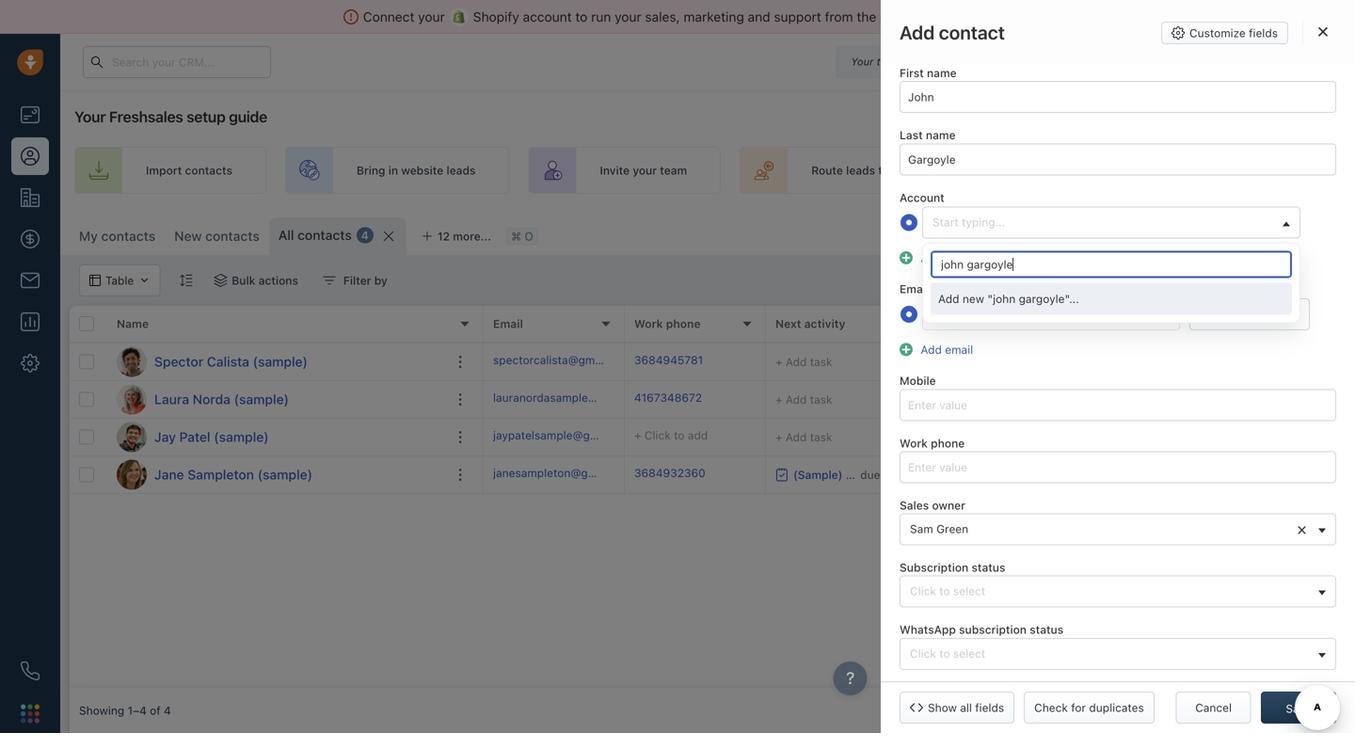 Task type: describe. For each thing, give the bounding box(es) containing it.
account
[[523, 9, 572, 24]]

3684945781
[[635, 353, 704, 367]]

+ add task for 37
[[776, 393, 833, 406]]

4 inside the all contacts 4
[[361, 229, 369, 242]]

sales owner inside add contact dialog
[[900, 499, 966, 512]]

my contacts
[[79, 228, 156, 244]]

(sample) for jay patel (sample)
[[214, 429, 269, 445]]

import for import contacts button
[[1108, 227, 1144, 240]]

click to select button for subscription status
[[900, 576, 1337, 608]]

add contact button
[[1245, 218, 1346, 250]]

Mobile text field
[[900, 389, 1337, 421]]

contacts right my
[[101, 228, 156, 244]]

12 more...
[[438, 230, 492, 243]]

2 vertical spatial container_wx8msf4aqz5i3rn1 image
[[776, 468, 789, 482]]

your inside "link"
[[893, 164, 917, 177]]

task for 54
[[810, 355, 833, 369]]

set up 
[[1319, 164, 1356, 177]]

your right connect
[[418, 9, 445, 24]]

spector
[[154, 354, 204, 370]]

last name
[[900, 129, 956, 142]]

0 horizontal spatial status
[[972, 561, 1006, 574]]

sam inside add contact dialog
[[911, 523, 934, 536]]

grid containing 54
[[70, 306, 1356, 688]]

task for 18
[[810, 431, 833, 444]]

+ for 54
[[776, 355, 783, 369]]

click to select button for whatsapp subscription status
[[900, 638, 1337, 670]]

Last name text field
[[900, 143, 1337, 175]]

select for subscription
[[954, 647, 986, 660]]

click down subscription
[[911, 585, 937, 598]]

laura norda (sample) link
[[154, 390, 289, 409]]

customize table button
[[943, 218, 1073, 250]]

spector calista (sample)
[[154, 354, 308, 370]]

bulk actions
[[232, 274, 298, 287]]

task for 37
[[810, 393, 833, 406]]

×
[[1298, 519, 1308, 539]]

4167348672 link
[[635, 390, 703, 410]]

⌘
[[511, 230, 522, 243]]

0 vertical spatial sales
[[1200, 317, 1230, 330]]

subscription
[[960, 623, 1027, 637]]

1 horizontal spatial status
[[1030, 623, 1064, 637]]

start
[[933, 216, 959, 229]]

from
[[825, 9, 854, 24]]

freshworks switcher image
[[21, 705, 40, 723]]

contacts right all
[[298, 227, 352, 243]]

0 vertical spatial work phone
[[635, 317, 701, 330]]

import contacts button
[[1083, 218, 1204, 250]]

new
[[174, 228, 202, 244]]

accounts
[[976, 251, 1024, 265]]

website
[[401, 164, 444, 177]]

actions
[[259, 274, 298, 287]]

explore
[[1011, 55, 1051, 68]]

show
[[928, 701, 957, 715]]

save
[[1287, 702, 1312, 716]]

jane sampleton (sample)
[[154, 467, 313, 483]]

connect your
[[363, 9, 445, 24]]

name row
[[70, 306, 484, 344]]

send email image
[[1180, 56, 1193, 69]]

1 horizontal spatial in
[[926, 56, 935, 68]]

sam green inside 'press space to select this row.' row
[[1222, 355, 1281, 369]]

fields inside 'button'
[[1250, 26, 1279, 40]]

by
[[375, 274, 388, 287]]

contacts right the new
[[205, 228, 260, 244]]

laura norda (sample)
[[154, 392, 289, 407]]

norda
[[193, 392, 231, 407]]

your right the run
[[615, 9, 642, 24]]

explore plans
[[1011, 55, 1084, 68]]

shopify account to run your sales, marketing and support from the crm.
[[473, 9, 913, 24]]

12 more... button
[[411, 223, 502, 250]]

close image
[[1319, 26, 1329, 37]]

lauranordasample@gmail.com link
[[493, 390, 653, 410]]

work phone inside add contact dialog
[[900, 437, 965, 450]]

jay patel (sample) link
[[154, 428, 269, 447]]

Search your CRM... text field
[[83, 46, 271, 78]]

select for status
[[954, 585, 986, 598]]

0 vertical spatial owner
[[1233, 317, 1267, 330]]

bring in website leads link
[[285, 147, 510, 194]]

import contacts link
[[74, 147, 266, 194]]

add more accounts
[[921, 251, 1024, 265]]

customize table
[[973, 227, 1061, 240]]

invite
[[600, 164, 630, 177]]

add contact
[[900, 21, 1006, 43]]

all contacts link
[[279, 226, 352, 245]]

invite your team link
[[529, 147, 721, 194]]

click down 4167348672 link
[[645, 429, 671, 442]]

s image
[[117, 347, 147, 377]]

whatsapp subscription status
[[900, 623, 1064, 637]]

pick a label
[[1201, 307, 1261, 321]]

0 vertical spatial work
[[635, 317, 663, 330]]

setup
[[187, 108, 226, 126]]

import for import contacts link
[[146, 164, 182, 177]]

showing 1–4 of 4
[[79, 704, 171, 717]]

press space to select this row. row containing jane sampleton (sample)
[[70, 457, 484, 494]]

4167348672
[[635, 391, 703, 404]]

typing...
[[962, 216, 1006, 229]]

email
[[946, 343, 974, 356]]

row group containing 54
[[484, 344, 1356, 494]]

mobile
[[900, 374, 937, 388]]

phone element
[[11, 653, 49, 690]]

contacts inside button
[[1147, 227, 1195, 240]]

all contacts 4
[[279, 227, 369, 243]]

sales inside add contact dialog
[[900, 499, 929, 512]]

of
[[150, 704, 161, 717]]

name for last name
[[926, 129, 956, 142]]

lauranordasample@gmail.com
[[493, 391, 653, 404]]

explore plans link
[[1000, 50, 1094, 73]]

Work phone text field
[[900, 451, 1337, 483]]

press space to select this row. row containing 37
[[484, 381, 1356, 419]]

press space to select this row. row containing spector calista (sample)
[[70, 344, 484, 381]]

0 vertical spatial add
[[1112, 355, 1132, 369]]

table
[[1034, 227, 1061, 240]]

import contacts for import contacts button
[[1108, 227, 1195, 240]]

all
[[961, 701, 973, 715]]

bring
[[357, 164, 386, 177]]

new contacts
[[174, 228, 260, 244]]

green inside add contact dialog
[[937, 523, 969, 536]]

patel
[[179, 429, 211, 445]]

sales,
[[645, 9, 680, 24]]

press space to select this row. row containing jay patel (sample)
[[70, 419, 484, 457]]

+ for 18
[[776, 431, 783, 444]]

sam green inside add contact dialog
[[911, 523, 969, 536]]

invite your team
[[600, 164, 688, 177]]

for
[[1072, 701, 1087, 715]]

ends
[[899, 56, 923, 68]]

add
[[900, 21, 935, 43]]

the
[[857, 9, 877, 24]]

score
[[917, 317, 949, 330]]

tags
[[1058, 317, 1085, 330]]

press space to select this row. row containing 54
[[484, 344, 1356, 381]]

route
[[812, 164, 844, 177]]

route leads to your team
[[812, 164, 947, 177]]

add contact
[[1271, 227, 1337, 240]]

12
[[438, 230, 450, 243]]

team inside invite your team link
[[660, 164, 688, 177]]

filter by
[[344, 274, 388, 287]]

1 horizontal spatial sales owner
[[1200, 317, 1267, 330]]

"john
[[988, 292, 1016, 306]]

owner inside add contact dialog
[[933, 499, 966, 512]]

row group containing spector calista (sample)
[[70, 344, 484, 494]]

import contacts for import contacts link
[[146, 164, 232, 177]]

0 horizontal spatial phone
[[666, 317, 701, 330]]



Task type: locate. For each thing, give the bounding box(es) containing it.
check for duplicates button
[[1025, 692, 1155, 724]]

0 vertical spatial container_wx8msf4aqz5i3rn1 image
[[214, 274, 227, 287]]

guide
[[229, 108, 267, 126]]

create sales sequence
[[1072, 164, 1195, 177]]

add contact dialog
[[881, 0, 1356, 733]]

customize for customize table
[[973, 227, 1031, 240]]

2 team from the left
[[920, 164, 947, 177]]

1 horizontal spatial team
[[920, 164, 947, 177]]

jay
[[154, 429, 176, 445]]

add
[[1271, 227, 1292, 240], [921, 251, 942, 265], [939, 292, 960, 306], [921, 343, 942, 356], [786, 355, 807, 369], [786, 393, 807, 406], [786, 431, 807, 444]]

(sample) down spector calista (sample) link
[[234, 392, 289, 407]]

0 horizontal spatial sales owner
[[900, 499, 966, 512]]

sam up subscription
[[911, 523, 934, 536]]

0 vertical spatial fields
[[1250, 26, 1279, 40]]

container_wx8msf4aqz5i3rn1 image for filter by button
[[323, 274, 336, 287]]

0 horizontal spatial in
[[389, 164, 398, 177]]

1 vertical spatial status
[[1030, 623, 1064, 637]]

1 vertical spatial green
[[937, 523, 969, 536]]

(sample) right sampleton on the bottom
[[258, 467, 313, 483]]

work phone
[[635, 317, 701, 330], [900, 437, 965, 450]]

work up 46
[[900, 437, 928, 450]]

0 vertical spatial status
[[972, 561, 1006, 574]]

start typing...
[[933, 216, 1006, 229]]

jane sampleton (sample) link
[[154, 466, 313, 484]]

1 row group from the left
[[70, 344, 484, 494]]

what's new image
[[1221, 55, 1234, 68]]

0 vertical spatial import contacts
[[146, 164, 232, 177]]

import down sales
[[1108, 227, 1144, 240]]

add down 4167348672 link
[[688, 429, 708, 442]]

1 vertical spatial owner
[[933, 499, 966, 512]]

0 horizontal spatial import contacts
[[146, 164, 232, 177]]

1 horizontal spatial work
[[900, 437, 928, 450]]

0 horizontal spatial work
[[635, 317, 663, 330]]

37
[[917, 390, 935, 408]]

add more accounts button
[[900, 249, 1030, 267]]

0 horizontal spatial owner
[[933, 499, 966, 512]]

leads
[[447, 164, 476, 177], [847, 164, 876, 177]]

0 vertical spatial click to select
[[911, 585, 986, 598]]

container_wx8msf4aqz5i3rn1 image inside customize table button
[[955, 227, 968, 240]]

name right first on the right of page
[[927, 66, 957, 80]]

jane
[[154, 467, 184, 483]]

(sample) down name row at the left top of page
[[253, 354, 308, 370]]

0 horizontal spatial add
[[688, 429, 708, 442]]

your
[[418, 9, 445, 24], [615, 9, 642, 24], [633, 164, 657, 177], [893, 164, 917, 177]]

customize inside customize table button
[[973, 227, 1031, 240]]

phone image
[[21, 662, 40, 681]]

spectorcalista@gmail.com 3684945781
[[493, 353, 704, 367]]

your for your trial ends in 21 days
[[851, 56, 874, 68]]

2 vertical spatial + add task
[[776, 431, 833, 444]]

1 vertical spatial import
[[1108, 227, 1144, 240]]

all
[[279, 227, 294, 243]]

green
[[1249, 355, 1281, 369], [937, 523, 969, 536]]

leads right 'route'
[[847, 164, 876, 177]]

sales
[[1111, 164, 1139, 177]]

to inside route leads to your team "link"
[[879, 164, 890, 177]]

press space to select this row. row containing 46
[[484, 457, 1356, 494]]

import down the your freshsales setup guide
[[146, 164, 182, 177]]

days
[[952, 56, 975, 68]]

fields inside button
[[976, 701, 1005, 715]]

cell inside 'press space to select this row.' row
[[1331, 344, 1356, 380]]

0 vertical spatial phone
[[666, 317, 701, 330]]

owner down 46
[[933, 499, 966, 512]]

1 leads from the left
[[447, 164, 476, 177]]

customize fields button
[[1162, 22, 1289, 44]]

0 horizontal spatial your
[[74, 108, 106, 126]]

activity
[[805, 317, 846, 330]]

0 horizontal spatial container_wx8msf4aqz5i3rn1 image
[[214, 274, 227, 287]]

1 horizontal spatial container_wx8msf4aqz5i3rn1 image
[[776, 468, 789, 482]]

1 click to select button from the top
[[900, 576, 1337, 608]]

add new "john gargoyle"... list box
[[931, 283, 1293, 315]]

container_wx8msf4aqz5i3rn1 image for customize table button
[[955, 227, 968, 240]]

phone inside add contact dialog
[[931, 437, 965, 450]]

1 task from the top
[[810, 355, 833, 369]]

0 horizontal spatial leads
[[447, 164, 476, 177]]

(sample) up jane sampleton (sample)
[[214, 429, 269, 445]]

email inside add contact dialog
[[900, 283, 929, 296]]

1 horizontal spatial email
[[900, 283, 929, 296]]

0 horizontal spatial team
[[660, 164, 688, 177]]

4 up "filter by"
[[361, 229, 369, 242]]

3 + add task from the top
[[776, 431, 833, 444]]

green down pick a label button
[[1249, 355, 1281, 369]]

showing
[[79, 704, 124, 717]]

container_wx8msf4aqz5i3rn1 image inside bulk actions button
[[214, 274, 227, 287]]

0 horizontal spatial green
[[937, 523, 969, 536]]

import contacts inside button
[[1108, 227, 1195, 240]]

click to select for subscription
[[911, 585, 986, 598]]

1 vertical spatial phone
[[931, 437, 965, 450]]

janesampleton@gmail.com link
[[493, 465, 636, 485]]

0 vertical spatial container_wx8msf4aqz5i3rn1 image
[[955, 227, 968, 240]]

54
[[917, 353, 936, 371]]

pick
[[1201, 307, 1223, 321]]

0 vertical spatial sales owner
[[1200, 317, 1267, 330]]

1 vertical spatial sam
[[911, 523, 934, 536]]

green inside 'press space to select this row.' row
[[1249, 355, 1281, 369]]

leads inside 'link'
[[447, 164, 476, 177]]

your freshsales setup guide
[[74, 108, 267, 126]]

press space to select this row. row
[[70, 344, 484, 381], [484, 344, 1356, 381], [70, 381, 484, 419], [484, 381, 1356, 419], [70, 419, 484, 457], [484, 419, 1356, 457], [70, 457, 484, 494], [484, 457, 1356, 494]]

jay patel (sample)
[[154, 429, 269, 445]]

your right invite
[[633, 164, 657, 177]]

0 vertical spatial sam green
[[1222, 355, 1281, 369]]

status
[[972, 561, 1006, 574], [1030, 623, 1064, 637]]

0 horizontal spatial sam
[[911, 523, 934, 536]]

set up link
[[1248, 147, 1356, 194]]

name
[[117, 317, 149, 330]]

1 vertical spatial fields
[[976, 701, 1005, 715]]

1 vertical spatial sam green
[[911, 523, 969, 536]]

0 vertical spatial + add task
[[776, 355, 833, 369]]

0 vertical spatial customize
[[1190, 26, 1246, 40]]

0 horizontal spatial import
[[146, 164, 182, 177]]

container_wx8msf4aqz5i3rn1 image inside filter by button
[[323, 274, 336, 287]]

0 vertical spatial click to select button
[[900, 576, 1337, 608]]

1 horizontal spatial container_wx8msf4aqz5i3rn1 image
[[1204, 355, 1217, 369]]

name
[[927, 66, 957, 80], [926, 129, 956, 142]]

work phone up 46
[[900, 437, 965, 450]]

email
[[900, 283, 929, 296], [493, 317, 523, 330]]

select down the subscription status
[[954, 585, 986, 598]]

2 click to select from the top
[[911, 647, 986, 660]]

jaypatelsample@gmail.com link
[[493, 427, 638, 447]]

1 vertical spatial click to select
[[911, 647, 986, 660]]

janesampleton@gmail.com 3684932360
[[493, 466, 706, 480]]

work inside add contact dialog
[[900, 437, 928, 450]]

sales left label
[[1200, 317, 1230, 330]]

account
[[900, 191, 945, 204]]

your for your freshsales setup guide
[[74, 108, 106, 126]]

j image
[[117, 460, 147, 490]]

leads inside "link"
[[847, 164, 876, 177]]

sam green
[[1222, 355, 1281, 369], [911, 523, 969, 536]]

o
[[525, 230, 534, 243]]

add new "john gargoyle"...
[[939, 292, 1080, 306]]

1 horizontal spatial sam
[[1222, 355, 1245, 369]]

crm.
[[880, 9, 913, 24]]

+ add task for 54
[[776, 355, 833, 369]]

1 vertical spatial import contacts
[[1108, 227, 1195, 240]]

0 horizontal spatial fields
[[976, 701, 1005, 715]]

owner right a at the top right
[[1233, 317, 1267, 330]]

1 vertical spatial select
[[954, 647, 986, 660]]

j image
[[117, 422, 147, 452]]

status right subscription
[[972, 561, 1006, 574]]

click down whatsapp
[[911, 647, 937, 660]]

email up "score"
[[900, 283, 929, 296]]

name for first name
[[927, 66, 957, 80]]

click down tags
[[1069, 355, 1095, 369]]

phone up 46
[[931, 437, 965, 450]]

2 leads from the left
[[847, 164, 876, 177]]

email up spectorcalista@gmail.com
[[493, 317, 523, 330]]

press space to select this row. row containing laura norda (sample)
[[70, 381, 484, 419]]

customize up accounts
[[973, 227, 1031, 240]]

0 vertical spatial sam
[[1222, 355, 1245, 369]]

name right last
[[926, 129, 956, 142]]

janesampleton@gmail.com
[[493, 466, 636, 480]]

+ add task for 18
[[776, 431, 833, 444]]

your
[[851, 56, 874, 68], [74, 108, 106, 126]]

a
[[1226, 307, 1232, 321]]

1 horizontal spatial owner
[[1233, 317, 1267, 330]]

1 vertical spatial click to select button
[[900, 638, 1337, 670]]

1 team from the left
[[660, 164, 688, 177]]

1 vertical spatial email
[[493, 317, 523, 330]]

fields right all
[[976, 701, 1005, 715]]

0 vertical spatial email
[[900, 283, 929, 296]]

import contacts down "sequence"
[[1108, 227, 1195, 240]]

container_wx8msf4aqz5i3rn1 image
[[214, 274, 227, 287], [1204, 355, 1217, 369]]

select down the whatsapp subscription status
[[954, 647, 986, 660]]

more
[[946, 251, 973, 265]]

1 click to select from the top
[[911, 585, 986, 598]]

bulk
[[232, 274, 256, 287]]

1 horizontal spatial your
[[851, 56, 874, 68]]

add email link
[[917, 343, 974, 356]]

1 horizontal spatial sales
[[1200, 317, 1230, 330]]

1 vertical spatial container_wx8msf4aqz5i3rn1 image
[[323, 274, 336, 287]]

press space to select this row. row containing 18
[[484, 419, 1356, 457]]

0 vertical spatial green
[[1249, 355, 1281, 369]]

sam green down pick a label button
[[1222, 355, 1281, 369]]

None search field
[[931, 251, 1293, 278]]

container_wx8msf4aqz5i3rn1 image left bulk
[[214, 274, 227, 287]]

1 vertical spatial container_wx8msf4aqz5i3rn1 image
[[1204, 355, 1217, 369]]

0 horizontal spatial sam green
[[911, 523, 969, 536]]

create
[[1072, 164, 1108, 177]]

calista
[[207, 354, 249, 370]]

sam down pick a label
[[1222, 355, 1245, 369]]

select
[[954, 585, 986, 598], [954, 647, 986, 660]]

1 horizontal spatial add
[[1112, 355, 1132, 369]]

gargoyle"...
[[1019, 292, 1080, 306]]

label
[[1236, 307, 1261, 321]]

18
[[917, 428, 934, 446]]

work phone up 3684945781
[[635, 317, 701, 330]]

1 vertical spatial sales
[[900, 499, 929, 512]]

first
[[900, 66, 924, 80]]

set
[[1319, 164, 1337, 177]]

container_wx8msf4aqz5i3rn1 image down pick
[[1204, 355, 1217, 369]]

2 vertical spatial task
[[810, 431, 833, 444]]

0 vertical spatial select
[[954, 585, 986, 598]]

(sample) for laura norda (sample)
[[234, 392, 289, 407]]

import inside button
[[1108, 227, 1144, 240]]

1 horizontal spatial phone
[[931, 437, 965, 450]]

check
[[1035, 701, 1069, 715]]

l image
[[117, 385, 147, 415]]

2 task from the top
[[810, 393, 833, 406]]

1 horizontal spatial import contacts
[[1108, 227, 1195, 240]]

click to select down whatsapp
[[911, 647, 986, 660]]

container_wx8msf4aqz5i3rn1 image
[[955, 227, 968, 240], [323, 274, 336, 287], [776, 468, 789, 482]]

(sample)
[[253, 354, 308, 370], [234, 392, 289, 407], [214, 429, 269, 445], [258, 467, 313, 483]]

in right bring
[[389, 164, 398, 177]]

customize for customize fields
[[1190, 26, 1246, 40]]

Start typing... email field
[[923, 298, 1181, 330]]

1 horizontal spatial work phone
[[900, 437, 965, 450]]

2 row group from the left
[[484, 344, 1356, 494]]

start typing... button
[[923, 207, 1301, 239]]

in left 21 on the right top
[[926, 56, 935, 68]]

team up "account"
[[920, 164, 947, 177]]

sampleton
[[188, 467, 254, 483]]

fields
[[1250, 26, 1279, 40], [976, 701, 1005, 715]]

(sample) for spector calista (sample)
[[253, 354, 308, 370]]

1 vertical spatial sales owner
[[900, 499, 966, 512]]

cell
[[1331, 344, 1356, 380]]

sales down 46
[[900, 499, 929, 512]]

1 vertical spatial your
[[74, 108, 106, 126]]

filter
[[344, 274, 371, 287]]

add inside list box
[[939, 292, 960, 306]]

2 select from the top
[[954, 647, 986, 660]]

0 vertical spatial your
[[851, 56, 874, 68]]

0 horizontal spatial sales
[[900, 499, 929, 512]]

your up "account"
[[893, 164, 917, 177]]

plans
[[1054, 55, 1084, 68]]

your left trial
[[851, 56, 874, 68]]

jaypatelsample@gmail.com
[[493, 429, 638, 442]]

contacts down setup
[[185, 164, 232, 177]]

filter by button
[[311, 265, 400, 297]]

fields left close 'image'
[[1250, 26, 1279, 40]]

import contacts group
[[1083, 218, 1236, 250]]

sam green up subscription
[[911, 523, 969, 536]]

1 vertical spatial customize
[[973, 227, 1031, 240]]

spector calista (sample) link
[[154, 353, 308, 371]]

2 horizontal spatial container_wx8msf4aqz5i3rn1 image
[[955, 227, 968, 240]]

2 click to select button from the top
[[900, 638, 1337, 670]]

1 vertical spatial 4
[[164, 704, 171, 717]]

(sample) for jane sampleton (sample)
[[258, 467, 313, 483]]

+ for 37
[[776, 393, 783, 406]]

spectorcalista@gmail.com
[[493, 353, 633, 367]]

First name text field
[[900, 81, 1337, 113]]

1 vertical spatial name
[[926, 129, 956, 142]]

spectorcalista@gmail.com link
[[493, 352, 633, 372]]

0 horizontal spatial 4
[[164, 704, 171, 717]]

leads right website
[[447, 164, 476, 177]]

team
[[660, 164, 688, 177], [920, 164, 947, 177]]

3 task from the top
[[810, 431, 833, 444]]

1 horizontal spatial import
[[1108, 227, 1144, 240]]

import contacts down setup
[[146, 164, 232, 177]]

0 vertical spatial name
[[927, 66, 957, 80]]

customize inside customize fields 'button'
[[1190, 26, 1246, 40]]

grid
[[70, 306, 1356, 688]]

my
[[79, 228, 98, 244]]

click to select down the subscription status
[[911, 585, 986, 598]]

1 select from the top
[[954, 585, 986, 598]]

0 vertical spatial 4
[[361, 229, 369, 242]]

customize fields
[[1190, 26, 1279, 40]]

1 horizontal spatial leads
[[847, 164, 876, 177]]

your left freshsales
[[74, 108, 106, 126]]

contact
[[1296, 227, 1337, 240]]

cancel button
[[1177, 692, 1252, 724]]

cancel
[[1196, 701, 1233, 715]]

1 vertical spatial add
[[688, 429, 708, 442]]

1 horizontal spatial customize
[[1190, 26, 1246, 40]]

1 horizontal spatial sam green
[[1222, 355, 1281, 369]]

sequence
[[1142, 164, 1195, 177]]

in inside 'link'
[[389, 164, 398, 177]]

1 vertical spatial work phone
[[900, 437, 965, 450]]

phone up 3684945781
[[666, 317, 701, 330]]

add email
[[921, 343, 974, 356]]

new contacts button
[[165, 218, 269, 255], [174, 228, 260, 244]]

row group
[[70, 344, 484, 494], [484, 344, 1356, 494]]

2 + add task from the top
[[776, 393, 833, 406]]

click to select for whatsapp
[[911, 647, 986, 660]]

1 horizontal spatial 4
[[361, 229, 369, 242]]

1 + add task from the top
[[776, 355, 833, 369]]

0 vertical spatial in
[[926, 56, 935, 68]]

1 vertical spatial task
[[810, 393, 833, 406]]

customize
[[1190, 26, 1246, 40], [973, 227, 1031, 240]]

1 vertical spatial work
[[900, 437, 928, 450]]

0 horizontal spatial email
[[493, 317, 523, 330]]

subscription
[[900, 561, 969, 574]]

team right invite
[[660, 164, 688, 177]]

run
[[591, 9, 611, 24]]

status right subscription at the bottom right of page
[[1030, 623, 1064, 637]]

0 horizontal spatial customize
[[973, 227, 1031, 240]]

work up 3684945781
[[635, 317, 663, 330]]

0 horizontal spatial container_wx8msf4aqz5i3rn1 image
[[323, 274, 336, 287]]

customize up what's new icon
[[1190, 26, 1246, 40]]

route leads to your team link
[[740, 147, 981, 194]]

0 vertical spatial import
[[146, 164, 182, 177]]

team inside route leads to your team "link"
[[920, 164, 947, 177]]

add up the mobile text field on the bottom of page
[[1112, 355, 1132, 369]]

contacts down "sequence"
[[1147, 227, 1195, 240]]

0 horizontal spatial work phone
[[635, 317, 701, 330]]

4 right of
[[164, 704, 171, 717]]

green up the subscription status
[[937, 523, 969, 536]]

check for duplicates
[[1035, 701, 1145, 715]]

click
[[1069, 355, 1095, 369], [645, 429, 671, 442], [911, 585, 937, 598], [911, 647, 937, 660]]

0 vertical spatial task
[[810, 355, 833, 369]]



Task type: vqa. For each thing, say whether or not it's contained in the screenshot.
'Green' to the right
yes



